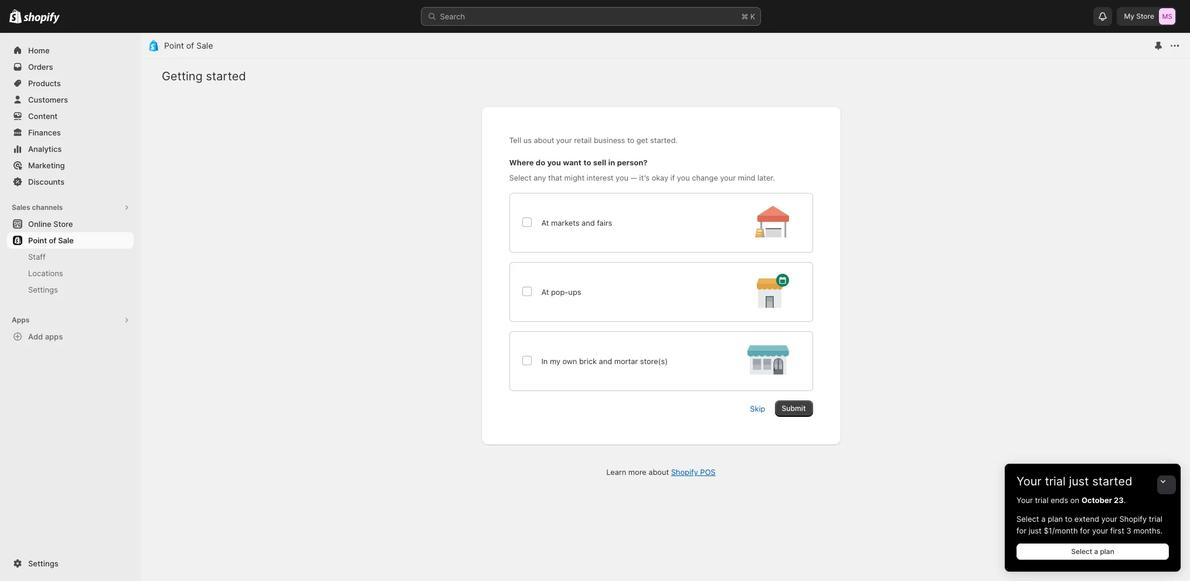 Task type: locate. For each thing, give the bounding box(es) containing it.
your left first
[[1093, 526, 1109, 536]]

1 vertical spatial your
[[1017, 496, 1034, 505]]

1 horizontal spatial select
[[1072, 547, 1093, 556]]

your left ends
[[1017, 496, 1034, 505]]

1 vertical spatial a
[[1095, 547, 1099, 556]]

select inside select a plan to extend your shopify trial for just $1/month for your first 3 months.
[[1017, 515, 1040, 524]]

store inside "link"
[[53, 219, 73, 229]]

0 vertical spatial a
[[1042, 515, 1046, 524]]

sales channels button
[[7, 199, 134, 216]]

just up "on"
[[1070, 475, 1090, 489]]

1 horizontal spatial started
[[1093, 475, 1133, 489]]

plan up $1/month
[[1048, 515, 1064, 524]]

1 horizontal spatial store
[[1137, 12, 1155, 21]]

1 vertical spatial point
[[28, 236, 47, 245]]

select for select a plan to extend your shopify trial for just $1/month for your first 3 months.
[[1017, 515, 1040, 524]]

started inside your trial just started dropdown button
[[1093, 475, 1133, 489]]

plan for select a plan to extend your shopify trial for just $1/month for your first 3 months.
[[1048, 515, 1064, 524]]

sales
[[12, 203, 30, 212]]

plan
[[1048, 515, 1064, 524], [1101, 547, 1115, 556]]

0 horizontal spatial store
[[53, 219, 73, 229]]

0 vertical spatial settings
[[28, 285, 58, 295]]

your up 'your trial ends on october 23 .'
[[1017, 475, 1042, 489]]

store right my
[[1137, 12, 1155, 21]]

.
[[1125, 496, 1127, 505]]

trial up ends
[[1046, 475, 1067, 489]]

store
[[1137, 12, 1155, 21], [53, 219, 73, 229]]

apps
[[12, 316, 29, 324]]

analytics link
[[7, 141, 134, 157]]

2 settings from the top
[[28, 559, 58, 568]]

1 vertical spatial your
[[1093, 526, 1109, 536]]

2 for from the left
[[1081, 526, 1091, 536]]

23
[[1115, 496, 1125, 505]]

0 horizontal spatial point of sale
[[28, 236, 74, 245]]

1 vertical spatial of
[[49, 236, 56, 245]]

point of sale link
[[164, 40, 213, 50], [7, 232, 134, 249]]

of up getting
[[186, 40, 194, 50]]

0 vertical spatial select
[[1017, 515, 1040, 524]]

search
[[440, 12, 465, 21]]

1 horizontal spatial plan
[[1101, 547, 1115, 556]]

for down extend
[[1081, 526, 1091, 536]]

content link
[[7, 108, 134, 124]]

point right icon for point of sale at the left top of page
[[164, 40, 184, 50]]

a for select a plan
[[1095, 547, 1099, 556]]

point
[[164, 40, 184, 50], [28, 236, 47, 245]]

your
[[1017, 475, 1042, 489], [1017, 496, 1034, 505]]

of down online store
[[49, 236, 56, 245]]

store for my store
[[1137, 12, 1155, 21]]

point of sale
[[164, 40, 213, 50], [28, 236, 74, 245]]

1 horizontal spatial shopify image
[[24, 12, 60, 24]]

0 vertical spatial trial
[[1046, 475, 1067, 489]]

0 horizontal spatial a
[[1042, 515, 1046, 524]]

your for your trial just started
[[1017, 475, 1042, 489]]

orders link
[[7, 59, 134, 75]]

select a plan
[[1072, 547, 1115, 556]]

0 vertical spatial of
[[186, 40, 194, 50]]

0 horizontal spatial plan
[[1048, 515, 1064, 524]]

settings link
[[7, 282, 134, 298], [7, 556, 134, 572]]

your inside dropdown button
[[1017, 475, 1042, 489]]

1 vertical spatial settings link
[[7, 556, 134, 572]]

0 vertical spatial point of sale link
[[164, 40, 213, 50]]

for left $1/month
[[1017, 526, 1027, 536]]

0 vertical spatial point
[[164, 40, 184, 50]]

1 vertical spatial store
[[53, 219, 73, 229]]

$1/month
[[1045, 526, 1079, 536]]

1 horizontal spatial of
[[186, 40, 194, 50]]

locations link
[[7, 265, 134, 282]]

add
[[28, 332, 43, 341]]

a
[[1042, 515, 1046, 524], [1095, 547, 1099, 556]]

trial up months.
[[1150, 515, 1163, 524]]

online store link
[[7, 216, 134, 232]]

0 vertical spatial just
[[1070, 475, 1090, 489]]

just
[[1070, 475, 1090, 489], [1029, 526, 1042, 536]]

0 horizontal spatial point of sale link
[[7, 232, 134, 249]]

plan inside select a plan to extend your shopify trial for just $1/month for your first 3 months.
[[1048, 515, 1064, 524]]

started
[[206, 69, 246, 83], [1093, 475, 1133, 489]]

2 your from the top
[[1017, 496, 1034, 505]]

october
[[1082, 496, 1113, 505]]

0 horizontal spatial shopify image
[[9, 9, 22, 23]]

store down sales channels button on the left top
[[53, 219, 73, 229]]

just left $1/month
[[1029, 526, 1042, 536]]

trial inside dropdown button
[[1046, 475, 1067, 489]]

settings
[[28, 285, 58, 295], [28, 559, 58, 568]]

0 vertical spatial started
[[206, 69, 246, 83]]

point up staff
[[28, 236, 47, 245]]

shopify
[[1120, 515, 1148, 524]]

select down select a plan to extend your shopify trial for just $1/month for your first 3 months.
[[1072, 547, 1093, 556]]

1 vertical spatial started
[[1093, 475, 1133, 489]]

sales channels
[[12, 203, 63, 212]]

1 horizontal spatial just
[[1070, 475, 1090, 489]]

1 horizontal spatial a
[[1095, 547, 1099, 556]]

sale up the "staff" link
[[58, 236, 74, 245]]

2 vertical spatial trial
[[1150, 515, 1163, 524]]

select
[[1017, 515, 1040, 524], [1072, 547, 1093, 556]]

0 horizontal spatial just
[[1029, 526, 1042, 536]]

1 horizontal spatial point of sale link
[[164, 40, 213, 50]]

select left to
[[1017, 515, 1040, 524]]

started right getting
[[206, 69, 246, 83]]

ends
[[1051, 496, 1069, 505]]

point of sale link up getting
[[164, 40, 213, 50]]

just inside dropdown button
[[1070, 475, 1090, 489]]

plan down first
[[1101, 547, 1115, 556]]

0 vertical spatial store
[[1137, 12, 1155, 21]]

point of sale up getting
[[164, 40, 213, 50]]

a down select a plan to extend your shopify trial for just $1/month for your first 3 months.
[[1095, 547, 1099, 556]]

started up 23
[[1093, 475, 1133, 489]]

1 horizontal spatial point
[[164, 40, 184, 50]]

your trial ends on october 23 .
[[1017, 496, 1127, 505]]

1 vertical spatial trial
[[1036, 496, 1049, 505]]

for
[[1017, 526, 1027, 536], [1081, 526, 1091, 536]]

analytics
[[28, 144, 62, 154]]

1 vertical spatial just
[[1029, 526, 1042, 536]]

1 horizontal spatial sale
[[197, 40, 213, 50]]

finances link
[[7, 124, 134, 141]]

your
[[1102, 515, 1118, 524], [1093, 526, 1109, 536]]

icon for point of sale image
[[148, 40, 160, 52]]

your for your trial ends on october 23 .
[[1017, 496, 1034, 505]]

0 horizontal spatial select
[[1017, 515, 1040, 524]]

0 horizontal spatial for
[[1017, 526, 1027, 536]]

my store
[[1125, 12, 1155, 21]]

0 vertical spatial your
[[1017, 475, 1042, 489]]

point of sale down online store
[[28, 236, 74, 245]]

0 vertical spatial plan
[[1048, 515, 1064, 524]]

sale up getting started
[[197, 40, 213, 50]]

0 horizontal spatial point
[[28, 236, 47, 245]]

1 vertical spatial sale
[[58, 236, 74, 245]]

your up first
[[1102, 515, 1118, 524]]

your trial just started element
[[1006, 495, 1182, 572]]

trial left ends
[[1036, 496, 1049, 505]]

a inside select a plan to extend your shopify trial for just $1/month for your first 3 months.
[[1042, 515, 1046, 524]]

point of sale link down online store
[[7, 232, 134, 249]]

online
[[28, 219, 51, 229]]

apps button
[[7, 312, 134, 329]]

of
[[186, 40, 194, 50], [49, 236, 56, 245]]

1 vertical spatial settings
[[28, 559, 58, 568]]

your trial just started button
[[1006, 464, 1182, 489]]

trial for ends
[[1036, 496, 1049, 505]]

1 your from the top
[[1017, 475, 1042, 489]]

discounts
[[28, 177, 65, 187]]

to
[[1066, 515, 1073, 524]]

0 vertical spatial settings link
[[7, 282, 134, 298]]

sale
[[197, 40, 213, 50], [58, 236, 74, 245]]

add apps
[[28, 332, 63, 341]]

0 horizontal spatial sale
[[58, 236, 74, 245]]

channels
[[32, 203, 63, 212]]

discounts link
[[7, 174, 134, 190]]

online store
[[28, 219, 73, 229]]

1 vertical spatial select
[[1072, 547, 1093, 556]]

trial
[[1046, 475, 1067, 489], [1036, 496, 1049, 505], [1150, 515, 1163, 524]]

first
[[1111, 526, 1125, 536]]

1 vertical spatial plan
[[1101, 547, 1115, 556]]

1 horizontal spatial for
[[1081, 526, 1091, 536]]

shopify image
[[9, 9, 22, 23], [24, 12, 60, 24]]

a up $1/month
[[1042, 515, 1046, 524]]

apps
[[45, 332, 63, 341]]

0 vertical spatial point of sale
[[164, 40, 213, 50]]



Task type: vqa. For each thing, say whether or not it's contained in the screenshot.
"0.00" TEXT FIELD
no



Task type: describe. For each thing, give the bounding box(es) containing it.
1 for from the left
[[1017, 526, 1027, 536]]

1 vertical spatial point of sale
[[28, 236, 74, 245]]

0 vertical spatial your
[[1102, 515, 1118, 524]]

select for select a plan
[[1072, 547, 1093, 556]]

customers
[[28, 95, 68, 104]]

⌘ k
[[742, 12, 756, 21]]

customers link
[[7, 92, 134, 108]]

your trial just started
[[1017, 475, 1133, 489]]

finances
[[28, 128, 61, 137]]

months.
[[1134, 526, 1163, 536]]

store for online store
[[53, 219, 73, 229]]

a for select a plan to extend your shopify trial for just $1/month for your first 3 months.
[[1042, 515, 1046, 524]]

home
[[28, 46, 50, 55]]

trial for just
[[1046, 475, 1067, 489]]

marketing link
[[7, 157, 134, 174]]

on
[[1071, 496, 1080, 505]]

just inside select a plan to extend your shopify trial for just $1/month for your first 3 months.
[[1029, 526, 1042, 536]]

marketing
[[28, 161, 65, 170]]

add apps button
[[7, 329, 134, 345]]

extend
[[1075, 515, 1100, 524]]

plan for select a plan
[[1101, 547, 1115, 556]]

orders
[[28, 62, 53, 72]]

k
[[751, 12, 756, 21]]

1 settings from the top
[[28, 285, 58, 295]]

products link
[[7, 75, 134, 92]]

online store button
[[0, 216, 141, 232]]

1 settings link from the top
[[7, 282, 134, 298]]

3
[[1127, 526, 1132, 536]]

1 horizontal spatial point of sale
[[164, 40, 213, 50]]

my
[[1125, 12, 1135, 21]]

trial inside select a plan to extend your shopify trial for just $1/month for your first 3 months.
[[1150, 515, 1163, 524]]

getting started
[[162, 69, 246, 83]]

⌘
[[742, 12, 749, 21]]

select a plan link
[[1017, 544, 1170, 560]]

0 horizontal spatial of
[[49, 236, 56, 245]]

home link
[[7, 42, 134, 59]]

products
[[28, 79, 61, 88]]

locations
[[28, 269, 63, 278]]

content
[[28, 111, 58, 121]]

staff
[[28, 252, 46, 262]]

2 settings link from the top
[[7, 556, 134, 572]]

getting
[[162, 69, 203, 83]]

0 vertical spatial sale
[[197, 40, 213, 50]]

1 vertical spatial point of sale link
[[7, 232, 134, 249]]

select a plan to extend your shopify trial for just $1/month for your first 3 months.
[[1017, 515, 1163, 536]]

staff link
[[7, 249, 134, 265]]

0 horizontal spatial started
[[206, 69, 246, 83]]

my store image
[[1160, 8, 1176, 25]]



